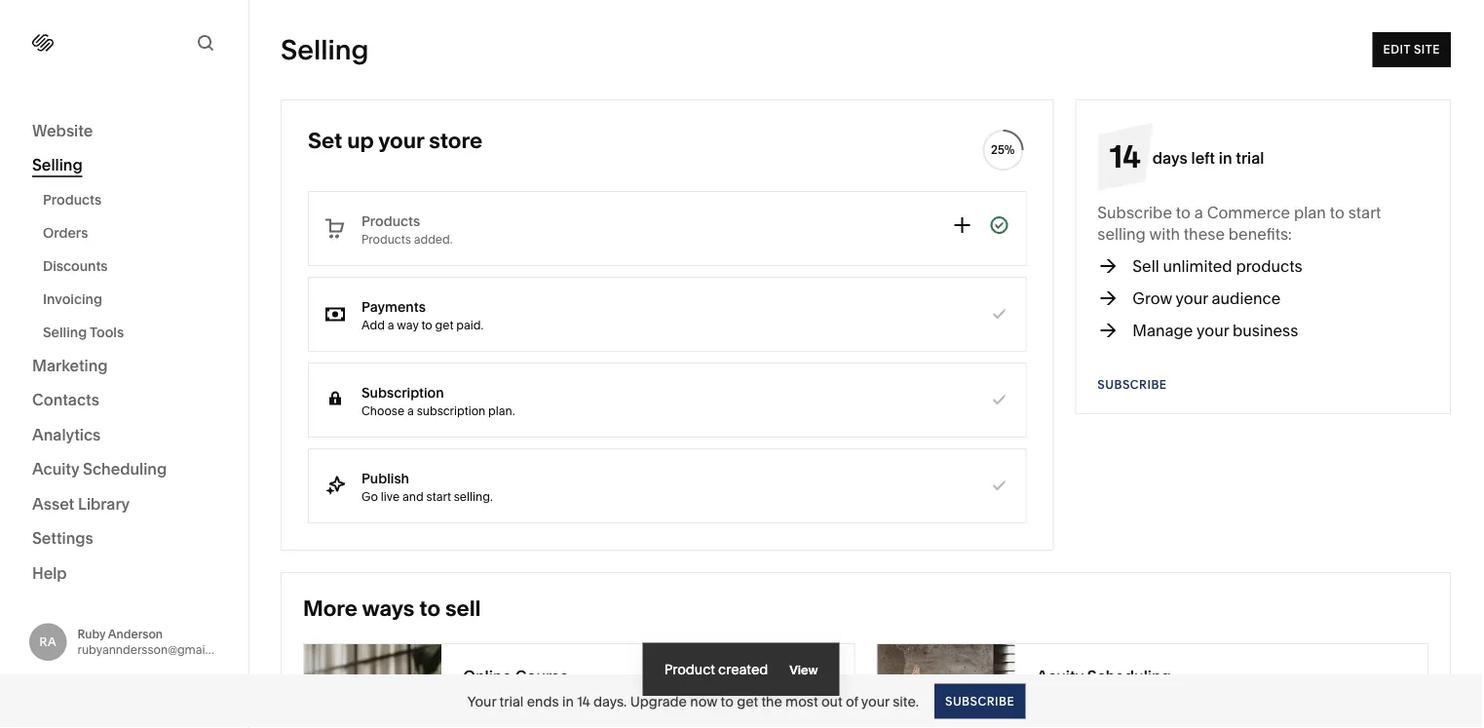 Task type: vqa. For each thing, say whether or not it's contained in the screenshot.


Task type: describe. For each thing, give the bounding box(es) containing it.
products products added.
[[362, 212, 453, 246]]

1 vertical spatial scheduling
[[1087, 667, 1171, 686]]

invoicing
[[43, 291, 102, 307]]

acuity scheduling link
[[32, 459, 216, 481]]

subscribe for bottom subscribe button
[[945, 694, 1015, 708]]

invoicing link
[[43, 283, 227, 316]]

products for products products added.
[[362, 212, 420, 229]]

asset
[[32, 494, 74, 513]]

a for commerce
[[1195, 203, 1203, 222]]

your trial ends in 14 days. upgrade now to get the most out of your site.
[[468, 693, 919, 710]]

now
[[690, 693, 718, 710]]

manage
[[1133, 321, 1193, 340]]

a for way
[[388, 318, 394, 332]]

your
[[468, 693, 496, 710]]

ruby anderson rubyanndersson@gmail.com
[[77, 627, 236, 657]]

with
[[1150, 224, 1180, 243]]

more ways to sell
[[303, 595, 481, 621]]

asset library link
[[32, 493, 216, 516]]

upgrade
[[630, 693, 687, 710]]

0 vertical spatial in
[[1219, 148, 1232, 167]]

go
[[362, 489, 378, 503]]

out
[[822, 693, 843, 710]]

analytics link
[[32, 424, 216, 447]]

0 vertical spatial acuity
[[32, 460, 79, 479]]

and
[[403, 489, 424, 503]]

selling tools
[[43, 324, 124, 341]]

settings link
[[32, 528, 216, 551]]

discounts link
[[43, 250, 227, 283]]

subscription
[[362, 384, 444, 401]]

business
[[1233, 321, 1299, 340]]

sell unlimited products
[[1133, 256, 1303, 275]]

website link
[[32, 120, 216, 143]]

orders
[[43, 225, 88, 241]]

tools
[[90, 324, 124, 341]]

plan
[[1294, 203, 1326, 222]]

created
[[718, 661, 768, 678]]

0 horizontal spatial acuity scheduling
[[32, 460, 167, 479]]

to right now
[[721, 693, 734, 710]]

help link
[[32, 562, 67, 584]]

paid.
[[456, 318, 484, 332]]

commerce
[[1207, 203, 1291, 222]]

2 vertical spatial selling
[[43, 324, 87, 341]]

help
[[32, 563, 67, 582]]

site.
[[893, 693, 919, 710]]

grow your audience
[[1133, 288, 1281, 307]]

selling.
[[454, 489, 493, 503]]

1 vertical spatial acuity scheduling
[[1037, 667, 1171, 686]]

edit site button
[[1373, 32, 1451, 67]]

contacts link
[[32, 389, 216, 412]]

selling link
[[32, 154, 216, 177]]

days left in trial
[[1153, 148, 1265, 167]]

products for products
[[43, 192, 102, 208]]

analytics
[[32, 425, 101, 444]]

sell
[[1133, 256, 1160, 275]]

days.
[[593, 693, 627, 710]]

manage your business
[[1133, 321, 1299, 340]]

marketing link
[[32, 355, 216, 378]]

days
[[1153, 148, 1188, 167]]

your right "of"
[[861, 693, 890, 710]]

to left "sell"
[[419, 595, 441, 621]]

most
[[786, 693, 818, 710]]

contacts
[[32, 390, 99, 409]]

website
[[32, 121, 93, 140]]

0 horizontal spatial trial
[[500, 693, 524, 710]]

audience
[[1212, 288, 1281, 307]]

ways
[[362, 595, 415, 621]]

1 vertical spatial subscribe button
[[935, 684, 1026, 719]]

store
[[429, 127, 483, 154]]

site
[[1414, 42, 1440, 57]]

anderson
[[108, 627, 163, 641]]

subscribe to a commerce plan to start selling with these benefits:
[[1098, 203, 1381, 243]]

start inside publish go live and start selling.
[[426, 489, 451, 503]]

left
[[1191, 148, 1215, 167]]

settings
[[32, 529, 93, 548]]

1 horizontal spatial 14
[[1110, 137, 1141, 175]]

to right plan
[[1330, 203, 1345, 222]]

product created
[[664, 661, 768, 678]]



Task type: locate. For each thing, give the bounding box(es) containing it.
1 vertical spatial in
[[562, 693, 574, 710]]

a inside the subscription choose a subscription plan.
[[407, 403, 414, 418]]

subscribe button right site.
[[935, 684, 1026, 719]]

sell
[[445, 595, 481, 621]]

edit site
[[1383, 42, 1440, 57]]

rubyanndersson@gmail.com
[[77, 643, 236, 657]]

0 horizontal spatial get
[[435, 318, 454, 332]]

1 horizontal spatial subscribe button
[[1098, 367, 1167, 403]]

grow
[[1133, 288, 1172, 307]]

a inside "subscribe to a commerce plan to start selling with these benefits:"
[[1195, 203, 1203, 222]]

discounts
[[43, 258, 108, 274]]

0 vertical spatial get
[[435, 318, 454, 332]]

way
[[397, 318, 419, 332]]

0 horizontal spatial in
[[562, 693, 574, 710]]

selling up 'set'
[[281, 33, 369, 66]]

1 horizontal spatial get
[[737, 693, 758, 710]]

products up the "added."
[[362, 212, 420, 229]]

added.
[[414, 232, 453, 246]]

get left the
[[737, 693, 758, 710]]

0 vertical spatial subscribe button
[[1098, 367, 1167, 403]]

payments
[[362, 298, 426, 315]]

get left paid.
[[435, 318, 454, 332]]

0 horizontal spatial 14
[[577, 693, 590, 710]]

ra
[[39, 635, 56, 649]]

online course
[[463, 667, 569, 686]]

subscribe button down 'manage'
[[1098, 367, 1167, 403]]

acuity scheduling
[[32, 460, 167, 479], [1037, 667, 1171, 686]]

subscribe inside "subscribe to a commerce plan to start selling with these benefits:"
[[1098, 203, 1172, 222]]

0 vertical spatial scheduling
[[83, 460, 167, 479]]

subscribe button
[[1098, 367, 1167, 403], [935, 684, 1026, 719]]

unlimited
[[1163, 256, 1232, 275]]

start right the 'and'
[[426, 489, 451, 503]]

subscribe
[[1098, 203, 1172, 222], [1098, 378, 1167, 392], [945, 694, 1015, 708]]

subscribe for subscribe to a commerce plan to start selling with these benefits:
[[1098, 203, 1172, 222]]

1 vertical spatial subscribe
[[1098, 378, 1167, 392]]

get inside payments add a way to get paid.
[[435, 318, 454, 332]]

library
[[78, 494, 130, 513]]

0 vertical spatial a
[[1195, 203, 1203, 222]]

choose
[[362, 403, 405, 418]]

more
[[303, 595, 358, 621]]

0 horizontal spatial subscribe button
[[935, 684, 1026, 719]]

products up the orders
[[43, 192, 102, 208]]

0 horizontal spatial start
[[426, 489, 451, 503]]

a
[[1195, 203, 1203, 222], [388, 318, 394, 332], [407, 403, 414, 418]]

0 vertical spatial start
[[1349, 203, 1381, 222]]

in right left
[[1219, 148, 1232, 167]]

0 vertical spatial products
[[43, 192, 102, 208]]

a for subscription
[[407, 403, 414, 418]]

acuity
[[32, 460, 79, 479], [1037, 667, 1084, 686]]

trial right left
[[1236, 148, 1265, 167]]

to right way
[[421, 318, 432, 332]]

start
[[1349, 203, 1381, 222], [426, 489, 451, 503]]

product
[[664, 661, 715, 678]]

online
[[463, 667, 512, 686]]

14 left days
[[1110, 137, 1141, 175]]

your
[[378, 127, 424, 154], [1176, 288, 1208, 307], [1197, 321, 1229, 340], [861, 693, 890, 710]]

in right the ends
[[562, 693, 574, 710]]

14
[[1110, 137, 1141, 175], [577, 693, 590, 710]]

to up with
[[1176, 203, 1191, 222]]

to inside payments add a way to get paid.
[[421, 318, 432, 332]]

set
[[308, 127, 342, 154]]

2 vertical spatial subscribe
[[945, 694, 1015, 708]]

0 vertical spatial 14
[[1110, 137, 1141, 175]]

subscribe up selling
[[1098, 203, 1172, 222]]

subscribe inside button
[[945, 694, 1015, 708]]

1 vertical spatial selling
[[32, 155, 83, 174]]

selling tools link
[[43, 316, 227, 349]]

1 horizontal spatial trial
[[1236, 148, 1265, 167]]

1 horizontal spatial a
[[407, 403, 414, 418]]

publish
[[362, 470, 409, 486]]

a up these
[[1195, 203, 1203, 222]]

0 vertical spatial subscribe
[[1098, 203, 1172, 222]]

1 vertical spatial 14
[[577, 693, 590, 710]]

1 horizontal spatial start
[[1349, 203, 1381, 222]]

live
[[381, 489, 400, 503]]

of
[[846, 693, 858, 710]]

add
[[362, 318, 385, 332]]

1 vertical spatial get
[[737, 693, 758, 710]]

14 left days. at the left bottom
[[577, 693, 590, 710]]

in
[[1219, 148, 1232, 167], [562, 693, 574, 710]]

subscribe down 'manage'
[[1098, 378, 1167, 392]]

ruby
[[77, 627, 106, 641]]

2 vertical spatial products
[[362, 232, 411, 246]]

1 vertical spatial start
[[426, 489, 451, 503]]

publish go live and start selling.
[[362, 470, 493, 503]]

payments add a way to get paid.
[[362, 298, 484, 332]]

1 horizontal spatial acuity
[[1037, 667, 1084, 686]]

0 horizontal spatial a
[[388, 318, 394, 332]]

a left way
[[388, 318, 394, 332]]

selling
[[1098, 224, 1146, 243]]

the
[[762, 693, 782, 710]]

products
[[1236, 256, 1303, 275]]

to
[[1176, 203, 1191, 222], [1330, 203, 1345, 222], [421, 318, 432, 332], [419, 595, 441, 621], [721, 693, 734, 710]]

benefits:
[[1229, 224, 1292, 243]]

subscription choose a subscription plan.
[[362, 384, 515, 418]]

0 vertical spatial selling
[[281, 33, 369, 66]]

edit
[[1383, 42, 1411, 57]]

start right plan
[[1349, 203, 1381, 222]]

scheduling
[[83, 460, 167, 479], [1087, 667, 1171, 686]]

asset library
[[32, 494, 130, 513]]

1 vertical spatial a
[[388, 318, 394, 332]]

your down the unlimited
[[1176, 288, 1208, 307]]

view
[[790, 663, 818, 677]]

1 horizontal spatial acuity scheduling
[[1037, 667, 1171, 686]]

subscribe right site.
[[945, 694, 1015, 708]]

2 vertical spatial a
[[407, 403, 414, 418]]

0 horizontal spatial scheduling
[[83, 460, 167, 479]]

your right up
[[378, 127, 424, 154]]

set up your store
[[308, 127, 483, 154]]

these
[[1184, 224, 1225, 243]]

25%
[[991, 143, 1015, 157]]

1 horizontal spatial in
[[1219, 148, 1232, 167]]

get
[[435, 318, 454, 332], [737, 693, 758, 710]]

subscription
[[417, 403, 486, 418]]

up
[[347, 127, 374, 154]]

1 horizontal spatial scheduling
[[1087, 667, 1171, 686]]

selling down the website
[[32, 155, 83, 174]]

ends
[[527, 693, 559, 710]]

products link
[[43, 183, 227, 216]]

0 horizontal spatial acuity
[[32, 460, 79, 479]]

trial
[[1236, 148, 1265, 167], [500, 693, 524, 710]]

1 vertical spatial products
[[362, 212, 420, 229]]

1 vertical spatial trial
[[500, 693, 524, 710]]

a inside payments add a way to get paid.
[[388, 318, 394, 332]]

start inside "subscribe to a commerce plan to start selling with these benefits:"
[[1349, 203, 1381, 222]]

products left the "added."
[[362, 232, 411, 246]]

your down grow your audience
[[1197, 321, 1229, 340]]

0 vertical spatial acuity scheduling
[[32, 460, 167, 479]]

selling
[[281, 33, 369, 66], [32, 155, 83, 174], [43, 324, 87, 341]]

course
[[515, 667, 569, 686]]

1 vertical spatial acuity
[[1037, 667, 1084, 686]]

2 horizontal spatial a
[[1195, 203, 1203, 222]]

view button
[[790, 658, 818, 681]]

plan.
[[488, 403, 515, 418]]

marketing
[[32, 356, 108, 375]]

selling up marketing
[[43, 324, 87, 341]]

0 vertical spatial trial
[[1236, 148, 1265, 167]]

orders link
[[43, 216, 227, 250]]

trial down online course on the left bottom of page
[[500, 693, 524, 710]]

a down subscription in the bottom of the page
[[407, 403, 414, 418]]



